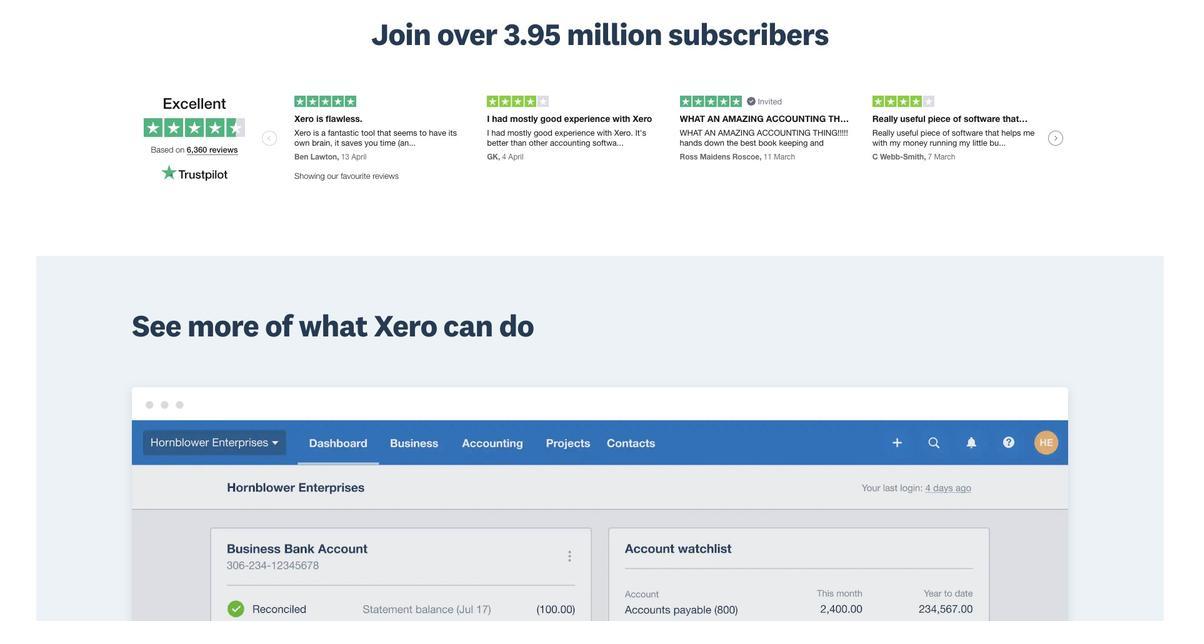 Task type: describe. For each thing, give the bounding box(es) containing it.
million
[[567, 15, 662, 53]]

subscribers
[[669, 15, 829, 53]]

3.95
[[504, 15, 561, 53]]

what
[[299, 306, 368, 345]]

see more of what xero can do
[[132, 306, 534, 345]]



Task type: locate. For each thing, give the bounding box(es) containing it.
see
[[132, 306, 181, 345]]

xero
[[374, 306, 437, 345]]

do
[[499, 306, 534, 345]]

more
[[187, 306, 259, 345]]

join
[[372, 15, 431, 53]]

join over 3.95 million subscribers
[[372, 15, 829, 53]]

can
[[444, 306, 493, 345]]

over
[[437, 15, 497, 53]]

of
[[265, 306, 293, 345]]



Task type: vqa. For each thing, say whether or not it's contained in the screenshot.
the leftmost app
no



